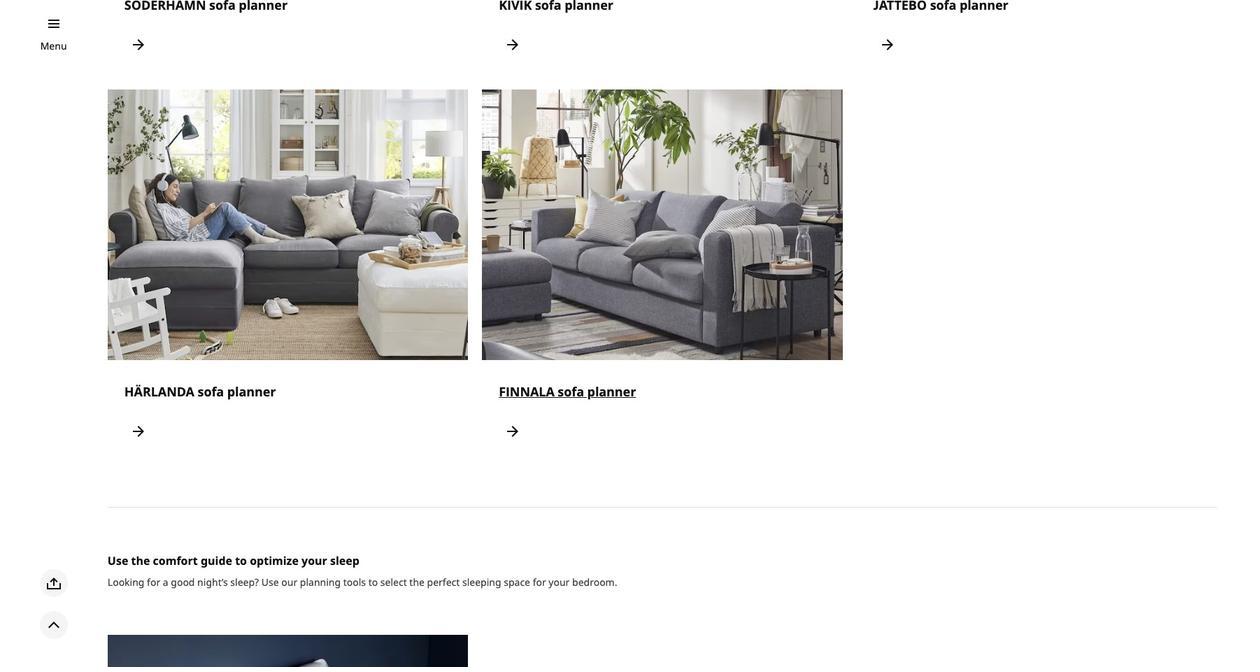 Task type: vqa. For each thing, say whether or not it's contained in the screenshot.
use
yes



Task type: describe. For each thing, give the bounding box(es) containing it.
select
[[381, 576, 407, 589]]

sleep?
[[230, 576, 259, 589]]

härlanda sofa planner
[[124, 383, 276, 400]]

finnala sofa planner link
[[482, 90, 843, 462]]

0 vertical spatial your
[[302, 553, 327, 569]]

1 horizontal spatial the
[[410, 576, 425, 589]]

0 vertical spatial the
[[131, 553, 150, 569]]

tools
[[343, 576, 366, 589]]

sofa for finnala
[[558, 383, 584, 400]]

menu
[[40, 39, 67, 52]]

space
[[504, 576, 531, 589]]

1 for from the left
[[147, 576, 160, 589]]

menu button
[[40, 38, 67, 54]]

2 for from the left
[[533, 576, 546, 589]]

1 vertical spatial use
[[262, 576, 279, 589]]

night's
[[197, 576, 228, 589]]

looking
[[108, 576, 145, 589]]

sleeping
[[463, 576, 502, 589]]

our
[[282, 576, 298, 589]]

sleep
[[330, 553, 360, 569]]

bedroom.
[[573, 576, 618, 589]]



Task type: locate. For each thing, give the bounding box(es) containing it.
0 horizontal spatial for
[[147, 576, 160, 589]]

sofa right härlanda
[[198, 383, 224, 400]]

good
[[171, 576, 195, 589]]

for left a
[[147, 576, 160, 589]]

2 sofa from the left
[[558, 383, 584, 400]]

finnala sofa planner
[[499, 383, 636, 400]]

sofa for härlanda
[[198, 383, 224, 400]]

0 horizontal spatial planner
[[227, 383, 276, 400]]

1 vertical spatial to
[[369, 576, 378, 589]]

your
[[302, 553, 327, 569], [549, 576, 570, 589]]

planner
[[227, 383, 276, 400], [588, 383, 636, 400]]

to
[[235, 553, 247, 569], [369, 576, 378, 589]]

1 horizontal spatial to
[[369, 576, 378, 589]]

0 vertical spatial use
[[108, 553, 128, 569]]

your left bedroom.
[[549, 576, 570, 589]]

härlanda
[[124, 383, 195, 400]]

1 sofa from the left
[[198, 383, 224, 400]]

planning
[[300, 576, 341, 589]]

the up looking
[[131, 553, 150, 569]]

perfect
[[427, 576, 460, 589]]

the
[[131, 553, 150, 569], [410, 576, 425, 589]]

1 horizontal spatial planner
[[588, 383, 636, 400]]

0 horizontal spatial the
[[131, 553, 150, 569]]

sofa
[[198, 383, 224, 400], [558, 383, 584, 400]]

1 horizontal spatial your
[[549, 576, 570, 589]]

sofa right finnala
[[558, 383, 584, 400]]

0 horizontal spatial sofa
[[198, 383, 224, 400]]

for right space
[[533, 576, 546, 589]]

use left 'our'
[[262, 576, 279, 589]]

for
[[147, 576, 160, 589], [533, 576, 546, 589]]

finnala
[[499, 383, 555, 400]]

optimize
[[250, 553, 299, 569]]

1 horizontal spatial sofa
[[558, 383, 584, 400]]

use up looking
[[108, 553, 128, 569]]

0 horizontal spatial to
[[235, 553, 247, 569]]

0 horizontal spatial your
[[302, 553, 327, 569]]

1 planner from the left
[[227, 383, 276, 400]]

planner for finnala sofa planner
[[588, 383, 636, 400]]

to up sleep?
[[235, 553, 247, 569]]

2 planner from the left
[[588, 383, 636, 400]]

1 vertical spatial your
[[549, 576, 570, 589]]

härlanda sofa planner link
[[108, 90, 468, 462]]

0 horizontal spatial use
[[108, 553, 128, 569]]

the right select
[[410, 576, 425, 589]]

comfort
[[153, 553, 198, 569]]

1 vertical spatial the
[[410, 576, 425, 589]]

0 vertical spatial to
[[235, 553, 247, 569]]

use the comfort guide to optimize your sleep looking for a good night's sleep? use our planning tools to select the perfect sleeping space for your bedroom.
[[108, 553, 618, 589]]

1 horizontal spatial use
[[262, 576, 279, 589]]

use
[[108, 553, 128, 569], [262, 576, 279, 589]]

1 horizontal spatial for
[[533, 576, 546, 589]]

your up planning
[[302, 553, 327, 569]]

a
[[163, 576, 168, 589]]

guide
[[201, 553, 232, 569]]

to right the tools
[[369, 576, 378, 589]]

planner for härlanda sofa planner
[[227, 383, 276, 400]]



